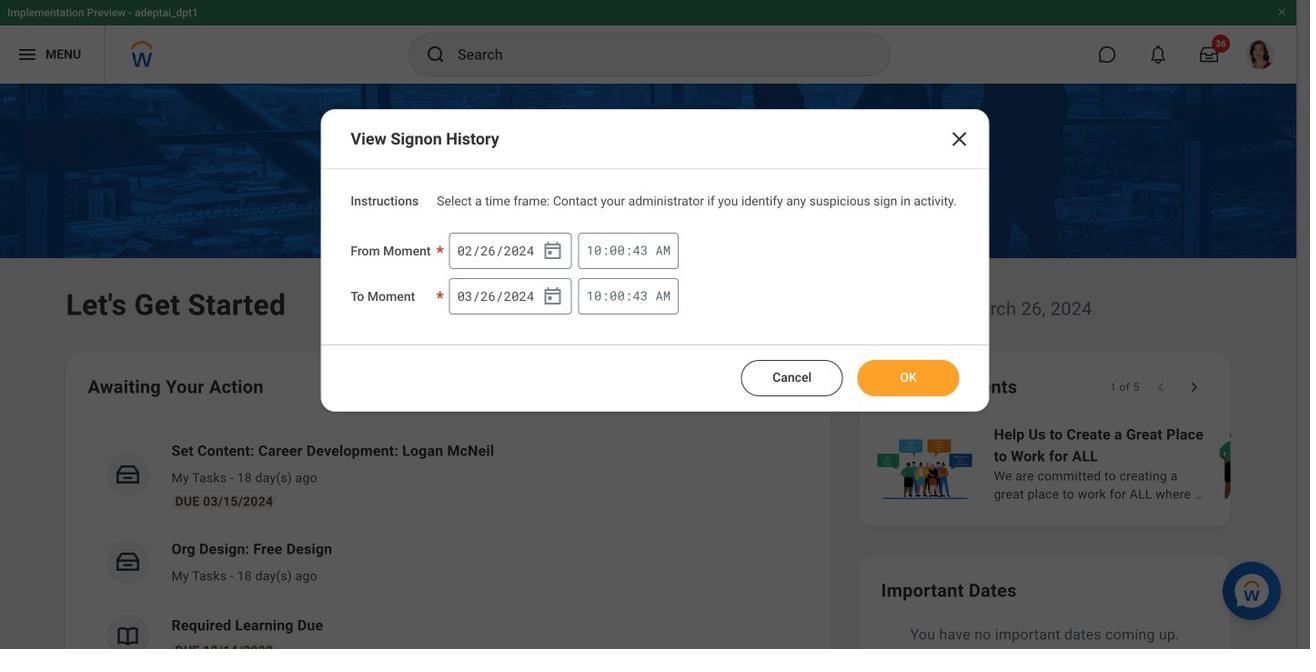 Task type: vqa. For each thing, say whether or not it's contained in the screenshot.
group for before or after midday spin button for calendar image on the top of page's hour spin button
yes



Task type: describe. For each thing, give the bounding box(es) containing it.
minute spin button for calendar icon at the top left of page's hour spin button
[[610, 288, 625, 304]]

x image
[[949, 128, 971, 150]]

chevron right small image
[[1186, 379, 1204, 397]]

second spin button for hour spin button corresponding to calendar image
[[633, 243, 648, 258]]

calendar image
[[542, 286, 564, 307]]

1 horizontal spatial list
[[874, 422, 1311, 506]]

1 inbox image from the top
[[114, 461, 142, 489]]

chevron left small image
[[1153, 379, 1171, 397]]

0 horizontal spatial list
[[88, 426, 809, 650]]

minute spin button for hour spin button corresponding to calendar image
[[610, 243, 625, 258]]

group for hour spin button corresponding to calendar image
[[449, 233, 572, 269]]

before or after midday spin button for second spin button corresponding to calendar icon at the top left of page's hour spin button
[[656, 287, 671, 304]]

close environment banner image
[[1277, 6, 1288, 17]]



Task type: locate. For each thing, give the bounding box(es) containing it.
hour spin button for calendar icon at the top left of page
[[587, 288, 602, 304]]

group
[[449, 233, 572, 269], [449, 278, 572, 315]]

group down calendar image
[[449, 278, 572, 315]]

notifications large image
[[1150, 46, 1168, 64]]

calendar image
[[542, 240, 564, 262]]

0 vertical spatial group
[[449, 233, 572, 269]]

minute spin button right calendar icon at the top left of page
[[610, 288, 625, 304]]

0 vertical spatial before or after midday spin button
[[656, 242, 671, 259]]

group up calendar icon at the top left of page
[[449, 233, 572, 269]]

hour spin button right calendar image
[[587, 243, 602, 258]]

hour spin button for calendar image
[[587, 243, 602, 258]]

1 minute spin button from the top
[[610, 243, 625, 258]]

0 vertical spatial hour spin button
[[587, 243, 602, 258]]

2 before or after midday spin button from the top
[[656, 287, 671, 304]]

banner
[[0, 0, 1297, 84]]

1 vertical spatial inbox image
[[114, 549, 142, 576]]

minute spin button right calendar image
[[610, 243, 625, 258]]

status
[[1111, 380, 1140, 395]]

group for calendar icon at the top left of page's hour spin button
[[449, 278, 572, 315]]

1 group from the top
[[449, 233, 572, 269]]

1 second spin button from the top
[[633, 243, 648, 258]]

hour spin button
[[587, 243, 602, 258], [587, 288, 602, 304]]

2 hour spin button from the top
[[587, 288, 602, 304]]

0 vertical spatial minute spin button
[[610, 243, 625, 258]]

profile logan mcneil element
[[1235, 35, 1286, 75]]

2 second spin button from the top
[[633, 288, 648, 304]]

2 minute spin button from the top
[[610, 288, 625, 304]]

inbox large image
[[1201, 46, 1219, 64]]

second spin button right calendar image
[[633, 243, 648, 258]]

book open image
[[114, 624, 142, 650]]

minute spin button
[[610, 243, 625, 258], [610, 288, 625, 304]]

1 before or after midday spin button from the top
[[656, 242, 671, 259]]

second spin button for calendar icon at the top left of page's hour spin button
[[633, 288, 648, 304]]

dialog
[[321, 109, 990, 412]]

1 hour spin button from the top
[[587, 243, 602, 258]]

before or after midday spin button for second spin button for hour spin button corresponding to calendar image
[[656, 242, 671, 259]]

before or after midday spin button
[[656, 242, 671, 259], [656, 287, 671, 304]]

inbox image
[[114, 461, 142, 489], [114, 549, 142, 576]]

main content
[[0, 84, 1311, 650]]

search image
[[425, 44, 447, 66]]

hour spin button right calendar icon at the top left of page
[[587, 288, 602, 304]]

1 vertical spatial hour spin button
[[587, 288, 602, 304]]

1 vertical spatial second spin button
[[633, 288, 648, 304]]

list
[[874, 422, 1311, 506], [88, 426, 809, 650]]

second spin button
[[633, 243, 648, 258], [633, 288, 648, 304]]

0 vertical spatial inbox image
[[114, 461, 142, 489]]

0 vertical spatial second spin button
[[633, 243, 648, 258]]

1 vertical spatial minute spin button
[[610, 288, 625, 304]]

2 group from the top
[[449, 278, 572, 315]]

second spin button right calendar icon at the top left of page
[[633, 288, 648, 304]]

1 vertical spatial before or after midday spin button
[[656, 287, 671, 304]]

2 inbox image from the top
[[114, 549, 142, 576]]

1 vertical spatial group
[[449, 278, 572, 315]]



